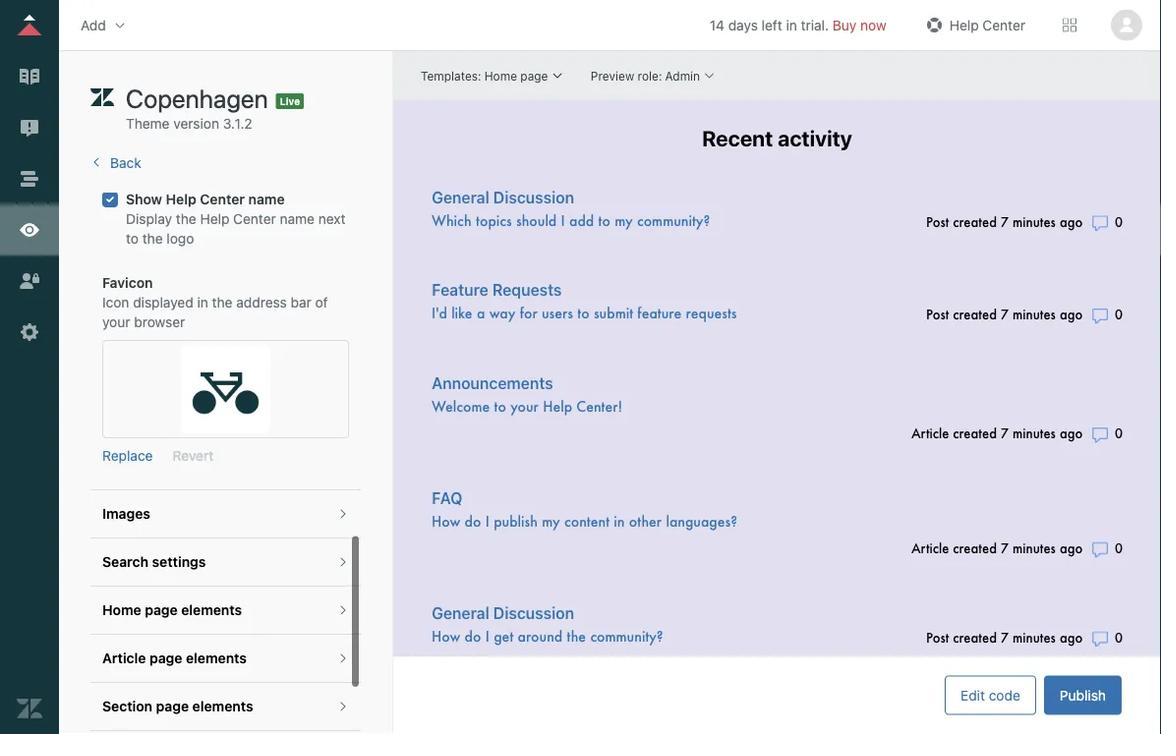 Task type: describe. For each thing, give the bounding box(es) containing it.
section page elements
[[102, 699, 253, 715]]

elements for section page elements
[[192, 699, 253, 715]]

14 days left in trial. buy now
[[710, 17, 887, 33]]

back link
[[90, 155, 141, 171]]

search
[[102, 554, 148, 570]]

copenhagen
[[126, 83, 268, 113]]

elements for article page elements
[[186, 650, 247, 667]]

moderate content image
[[17, 115, 42, 141]]

elements for home page elements
[[181, 602, 242, 619]]

next
[[318, 211, 346, 227]]

home page elements button
[[90, 587, 361, 634]]

left
[[762, 17, 782, 33]]

favicon image
[[181, 345, 270, 434]]

bar
[[291, 295, 311, 311]]

Add button
[[75, 10, 133, 40]]

images
[[102, 506, 150, 522]]

browser
[[134, 314, 185, 330]]

manage articles image
[[17, 64, 42, 89]]

section
[[102, 699, 152, 715]]

user permissions image
[[17, 268, 42, 294]]

1 vertical spatial the
[[142, 230, 163, 247]]

help center button
[[916, 10, 1031, 40]]

icon
[[102, 295, 129, 311]]

search settings button
[[90, 539, 361, 586]]

settings image
[[17, 320, 42, 345]]

customize design image
[[17, 217, 42, 243]]

3.1.2
[[223, 116, 252, 132]]

14
[[710, 17, 725, 33]]

search settings
[[102, 554, 206, 570]]

replace button
[[102, 446, 153, 466]]

in for left
[[786, 17, 797, 33]]

edit
[[961, 687, 985, 703]]

zendesk image
[[17, 696, 42, 722]]

version
[[173, 116, 219, 132]]

page for section
[[156, 699, 189, 715]]

trial.
[[801, 17, 829, 33]]

article page elements
[[102, 650, 247, 667]]

logo
[[167, 230, 194, 247]]

center inside button
[[983, 17, 1025, 33]]

add
[[81, 17, 106, 33]]

home page elements
[[102, 602, 242, 619]]

to
[[126, 230, 139, 247]]

arrange content image
[[17, 166, 42, 192]]

replace
[[102, 448, 153, 464]]



Task type: vqa. For each thing, say whether or not it's contained in the screenshot.
Compare plans button
no



Task type: locate. For each thing, give the bounding box(es) containing it.
revert
[[173, 448, 214, 464]]

2 vertical spatial center
[[233, 211, 276, 227]]

1 vertical spatial elements
[[186, 650, 247, 667]]

1 vertical spatial name
[[280, 211, 315, 227]]

your
[[102, 314, 130, 330]]

0 vertical spatial elements
[[181, 602, 242, 619]]

help center
[[949, 17, 1025, 33]]

center down 3.1.2
[[200, 191, 245, 207]]

revert button
[[173, 446, 214, 466]]

display
[[126, 211, 172, 227]]

of
[[315, 295, 328, 311]]

days
[[728, 17, 758, 33]]

elements down article page elements dropdown button
[[192, 699, 253, 715]]

0 vertical spatial name
[[248, 191, 285, 207]]

0 vertical spatial center
[[983, 17, 1025, 33]]

code
[[989, 687, 1020, 703]]

in right displayed
[[197, 295, 208, 311]]

help inside help center button
[[949, 17, 979, 33]]

elements down search settings dropdown button
[[181, 602, 242, 619]]

center left the zendesk products icon
[[983, 17, 1025, 33]]

0 vertical spatial page
[[145, 602, 178, 619]]

page for home
[[145, 602, 178, 619]]

images button
[[90, 491, 361, 538]]

1 horizontal spatial help
[[200, 211, 229, 227]]

article page elements button
[[90, 635, 361, 682]]

1 vertical spatial page
[[149, 650, 182, 667]]

theme
[[126, 116, 170, 132]]

the down display
[[142, 230, 163, 247]]

page right article
[[149, 650, 182, 667]]

the left address
[[212, 295, 233, 311]]

edit code button
[[945, 676, 1036, 715]]

0 vertical spatial help
[[949, 17, 979, 33]]

0 horizontal spatial in
[[197, 295, 208, 311]]

help right display
[[200, 211, 229, 227]]

page right home
[[145, 602, 178, 619]]

name left next
[[280, 211, 315, 227]]

the up logo
[[176, 211, 196, 227]]

None button
[[1108, 9, 1145, 41]]

0 vertical spatial in
[[786, 17, 797, 33]]

2 horizontal spatial the
[[212, 295, 233, 311]]

section page elements button
[[90, 683, 361, 731]]

in
[[786, 17, 797, 33], [197, 295, 208, 311]]

2 vertical spatial page
[[156, 699, 189, 715]]

page right section
[[156, 699, 189, 715]]

name down 3.1.2
[[248, 191, 285, 207]]

0 horizontal spatial the
[[142, 230, 163, 247]]

0 horizontal spatial help
[[166, 191, 196, 207]]

2 vertical spatial the
[[212, 295, 233, 311]]

center
[[983, 17, 1025, 33], [200, 191, 245, 207], [233, 211, 276, 227]]

show help center name display the help center name next to the logo
[[126, 191, 346, 247]]

name
[[248, 191, 285, 207], [280, 211, 315, 227]]

zendesk products image
[[1063, 18, 1077, 32]]

elements
[[181, 602, 242, 619], [186, 650, 247, 667], [192, 699, 253, 715]]

help right show
[[166, 191, 196, 207]]

1 horizontal spatial in
[[786, 17, 797, 33]]

0 vertical spatial the
[[176, 211, 196, 227]]

1 horizontal spatial the
[[176, 211, 196, 227]]

in inside favicon icon displayed in the address bar of your browser
[[197, 295, 208, 311]]

page for article
[[149, 650, 182, 667]]

2 vertical spatial help
[[200, 211, 229, 227]]

back
[[110, 155, 141, 171]]

the inside favicon icon displayed in the address bar of your browser
[[212, 295, 233, 311]]

2 vertical spatial elements
[[192, 699, 253, 715]]

address
[[236, 295, 287, 311]]

now
[[860, 17, 887, 33]]

article
[[102, 650, 146, 667]]

favicon
[[102, 275, 153, 291]]

the
[[176, 211, 196, 227], [142, 230, 163, 247], [212, 295, 233, 311]]

settings
[[152, 554, 206, 570]]

home
[[102, 602, 141, 619]]

buy
[[833, 17, 857, 33]]

1 vertical spatial help
[[166, 191, 196, 207]]

help right now
[[949, 17, 979, 33]]

1 vertical spatial in
[[197, 295, 208, 311]]

live
[[280, 95, 300, 107]]

elements down home page elements dropdown button
[[186, 650, 247, 667]]

favicon icon displayed in the address bar of your browser
[[102, 275, 328, 330]]

displayed
[[133, 295, 193, 311]]

publish
[[1060, 687, 1106, 703]]

in for displayed
[[197, 295, 208, 311]]

theme type image
[[90, 83, 114, 114]]

theme version 3.1.2
[[126, 116, 252, 132]]

in right the left
[[786, 17, 797, 33]]

page
[[145, 602, 178, 619], [149, 650, 182, 667], [156, 699, 189, 715]]

help
[[949, 17, 979, 33], [166, 191, 196, 207], [200, 211, 229, 227]]

edit code
[[961, 687, 1020, 703]]

2 horizontal spatial help
[[949, 17, 979, 33]]

center left next
[[233, 211, 276, 227]]

1 vertical spatial center
[[200, 191, 245, 207]]

publish button
[[1044, 676, 1122, 715]]

show
[[126, 191, 162, 207]]



